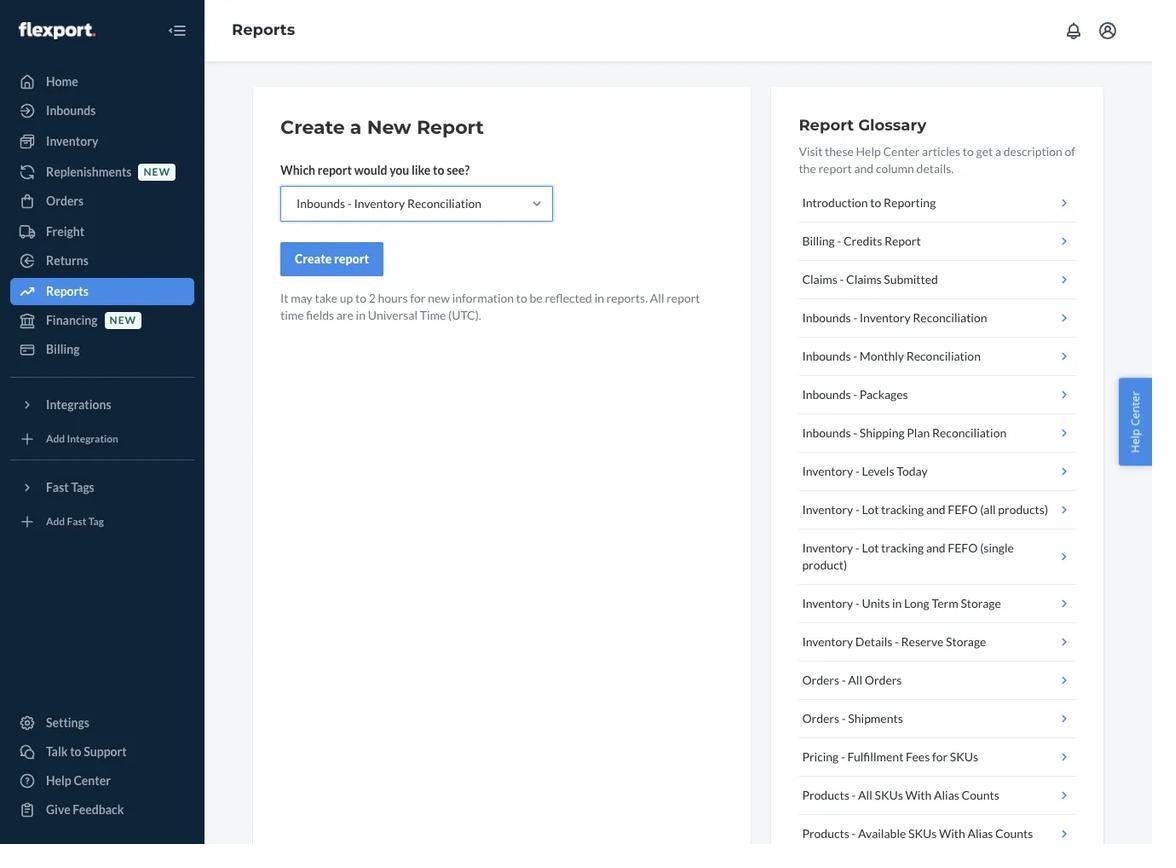 Task type: locate. For each thing, give the bounding box(es) containing it.
inventory down product)
[[803, 596, 854, 611]]

2 add from the top
[[46, 515, 65, 528]]

2 vertical spatial new
[[110, 314, 137, 327]]

0 vertical spatial center
[[884, 144, 920, 159]]

reporting
[[884, 195, 937, 210]]

universal
[[368, 308, 418, 322]]

1 vertical spatial reports
[[46, 284, 89, 298]]

returns link
[[10, 247, 194, 275]]

for right fees
[[933, 750, 948, 764]]

1 lot from the top
[[863, 502, 880, 517]]

claims - claims submitted button
[[799, 261, 1077, 299]]

details.
[[917, 161, 955, 176]]

inventory for inventory - units in long term storage
[[803, 596, 854, 611]]

new inside it may take up to 2 hours for new information to be reflected in reports. all report time fields are in universal time (utc).
[[428, 291, 450, 305]]

0 horizontal spatial claims
[[803, 272, 838, 287]]

a
[[350, 116, 362, 139], [996, 144, 1002, 159]]

1 vertical spatial fefo
[[949, 541, 979, 555]]

in inside button
[[893, 596, 903, 611]]

report up up
[[334, 252, 369, 266]]

new for financing
[[110, 314, 137, 327]]

with down fees
[[906, 788, 932, 802]]

report inside 'button'
[[885, 234, 922, 248]]

1 vertical spatial help
[[1129, 429, 1144, 453]]

skus down orders - shipments button
[[951, 750, 979, 764]]

1 vertical spatial tracking
[[882, 541, 925, 555]]

lot down the inventory - levels today at the right bottom
[[863, 502, 880, 517]]

pricing - fulfillment fees for skus button
[[799, 739, 1077, 777]]

0 vertical spatial counts
[[962, 788, 1000, 802]]

fees
[[907, 750, 931, 764]]

in right 'are'
[[356, 308, 366, 322]]

0 horizontal spatial center
[[74, 773, 111, 788]]

orders for orders
[[46, 194, 84, 208]]

0 vertical spatial with
[[906, 788, 932, 802]]

which
[[281, 163, 316, 177]]

0 horizontal spatial skus
[[875, 788, 904, 802]]

take
[[315, 291, 338, 305]]

0 vertical spatial help
[[857, 144, 882, 159]]

2 products from the top
[[803, 826, 850, 841]]

orders for orders - all orders
[[803, 673, 840, 687]]

all inside button
[[859, 788, 873, 802]]

- for the inbounds - monthly reconciliation button
[[854, 349, 858, 363]]

skus for available
[[909, 826, 937, 841]]

1 horizontal spatial reports
[[232, 21, 295, 39]]

inbounds - inventory reconciliation up "inbounds - monthly reconciliation"
[[803, 310, 988, 325]]

tracking
[[882, 502, 925, 517], [882, 541, 925, 555]]

reports link
[[232, 21, 295, 39], [10, 278, 194, 305]]

0 vertical spatial help center
[[1129, 391, 1144, 453]]

inventory inside inventory - lot tracking and fefo (single product)
[[803, 541, 854, 555]]

- down the inventory - levels today at the right bottom
[[856, 502, 860, 517]]

1 vertical spatial center
[[1129, 391, 1144, 426]]

- inside 'button'
[[838, 234, 842, 248]]

2 horizontal spatial in
[[893, 596, 903, 611]]

create inside button
[[295, 252, 332, 266]]

billing
[[803, 234, 836, 248], [46, 342, 80, 356]]

lot inside inventory - lot tracking and fefo (single product)
[[863, 541, 880, 555]]

2 fefo from the top
[[949, 541, 979, 555]]

report up "these"
[[799, 116, 855, 135]]

1 vertical spatial and
[[927, 502, 946, 517]]

returns
[[46, 253, 89, 268]]

the
[[799, 161, 817, 176]]

- for inbounds - packages button
[[854, 387, 858, 402]]

settings link
[[10, 710, 194, 737]]

skus down products - all skus with alias counts button
[[909, 826, 937, 841]]

1 vertical spatial help center
[[46, 773, 111, 788]]

all for orders
[[849, 673, 863, 687]]

2 vertical spatial skus
[[909, 826, 937, 841]]

- for the pricing - fulfillment fees for skus button
[[842, 750, 846, 764]]

0 horizontal spatial help
[[46, 773, 71, 788]]

alias up products - available skus with alias counts button
[[935, 788, 960, 802]]

orders up pricing
[[803, 711, 840, 726]]

1 claims from the left
[[803, 272, 838, 287]]

report up see?
[[417, 116, 484, 139]]

inbounds - inventory reconciliation button
[[799, 299, 1077, 338]]

1 horizontal spatial with
[[940, 826, 966, 841]]

0 vertical spatial lot
[[863, 502, 880, 517]]

inventory - lot tracking and fefo (all products) button
[[799, 491, 1077, 530]]

inbounds down claims - claims submitted
[[803, 310, 852, 325]]

a right "get"
[[996, 144, 1002, 159]]

and inside inventory - lot tracking and fefo (single product)
[[927, 541, 946, 555]]

inbounds for inbounds - packages button
[[803, 387, 852, 402]]

report for billing - credits report
[[885, 234, 922, 248]]

orders for orders - shipments
[[803, 711, 840, 726]]

alias
[[935, 788, 960, 802], [968, 826, 994, 841]]

- right pricing
[[842, 750, 846, 764]]

create for create a new report
[[281, 116, 345, 139]]

report left would
[[318, 163, 352, 177]]

all down fulfillment
[[859, 788, 873, 802]]

0 vertical spatial fefo
[[949, 502, 979, 517]]

inventory inside inventory link
[[46, 134, 98, 148]]

- left the levels
[[856, 464, 860, 478]]

- for orders - shipments button
[[842, 711, 847, 726]]

for
[[410, 291, 426, 305], [933, 750, 948, 764]]

1 horizontal spatial for
[[933, 750, 948, 764]]

0 horizontal spatial with
[[906, 788, 932, 802]]

0 horizontal spatial new
[[110, 314, 137, 327]]

- for products - available skus with alias counts button
[[852, 826, 857, 841]]

with
[[906, 788, 932, 802], [940, 826, 966, 841]]

0 horizontal spatial for
[[410, 291, 426, 305]]

inventory left the levels
[[803, 464, 854, 478]]

close navigation image
[[167, 20, 188, 41]]

- inside inventory - lot tracking and fefo (single product)
[[856, 541, 860, 555]]

products left available
[[803, 826, 850, 841]]

report down "these"
[[819, 161, 853, 176]]

- left monthly
[[854, 349, 858, 363]]

introduction
[[803, 195, 869, 210]]

to left reporting
[[871, 195, 882, 210]]

all for products
[[859, 788, 873, 802]]

skus down pricing - fulfillment fees for skus
[[875, 788, 904, 802]]

billing down introduction
[[803, 234, 836, 248]]

inventory for inventory - levels today
[[803, 464, 854, 478]]

create up which
[[281, 116, 345, 139]]

storage right reserve
[[947, 634, 987, 649]]

orders up shipments
[[865, 673, 903, 687]]

alias down products - all skus with alias counts button
[[968, 826, 994, 841]]

- for inventory - units in long term storage button at the right bottom of the page
[[856, 596, 860, 611]]

with down products - all skus with alias counts button
[[940, 826, 966, 841]]

2 vertical spatial and
[[927, 541, 946, 555]]

inventory for inventory - lot tracking and fefo (single product)
[[803, 541, 854, 555]]

skus
[[951, 750, 979, 764], [875, 788, 904, 802], [909, 826, 937, 841]]

flexport logo image
[[19, 22, 95, 39]]

inventory up product)
[[803, 541, 854, 555]]

inbounds left packages at right top
[[803, 387, 852, 402]]

details
[[856, 634, 893, 649]]

0 horizontal spatial alias
[[935, 788, 960, 802]]

- down the billing - credits report
[[840, 272, 845, 287]]

- right "details"
[[895, 634, 900, 649]]

talk to support button
[[10, 739, 194, 766]]

help center inside button
[[1129, 391, 1144, 453]]

inventory up replenishments
[[46, 134, 98, 148]]

reconciliation inside "button"
[[914, 310, 988, 325]]

fefo inside inventory - lot tracking and fefo (single product)
[[949, 541, 979, 555]]

and left column
[[855, 161, 874, 176]]

report inside it may take up to 2 hours for new information to be reflected in reports. all report time fields are in universal time (utc).
[[667, 291, 701, 305]]

- left units
[[856, 596, 860, 611]]

for inside it may take up to 2 hours for new information to be reflected in reports. all report time fields are in universal time (utc).
[[410, 291, 426, 305]]

1 vertical spatial inbounds - inventory reconciliation
[[803, 310, 988, 325]]

-
[[348, 196, 352, 211], [838, 234, 842, 248], [840, 272, 845, 287], [854, 310, 858, 325], [854, 349, 858, 363], [854, 387, 858, 402], [854, 426, 858, 440], [856, 464, 860, 478], [856, 502, 860, 517], [856, 541, 860, 555], [856, 596, 860, 611], [895, 634, 900, 649], [842, 673, 847, 687], [842, 711, 847, 726], [842, 750, 846, 764], [852, 788, 857, 802], [852, 826, 857, 841]]

fast
[[46, 480, 69, 495], [67, 515, 87, 528]]

new up orders link
[[144, 166, 171, 179]]

talk
[[46, 744, 68, 759]]

0 vertical spatial new
[[144, 166, 171, 179]]

- for products - all skus with alias counts button
[[852, 788, 857, 802]]

1 vertical spatial storage
[[947, 634, 987, 649]]

inventory up monthly
[[860, 310, 911, 325]]

1 horizontal spatial help
[[857, 144, 882, 159]]

give
[[46, 802, 70, 817]]

claims down the billing - credits report
[[803, 272, 838, 287]]

column
[[877, 161, 915, 176]]

fefo inside inventory - lot tracking and fefo (all products) button
[[949, 502, 979, 517]]

0 vertical spatial fast
[[46, 480, 69, 495]]

add down fast tags
[[46, 515, 65, 528]]

inventory up orders - all orders
[[803, 634, 854, 649]]

inventory - units in long term storage button
[[799, 585, 1077, 623]]

0 horizontal spatial reports link
[[10, 278, 194, 305]]

2 horizontal spatial center
[[1129, 391, 1144, 426]]

fefo left (single
[[949, 541, 979, 555]]

- inside "button"
[[854, 310, 858, 325]]

1 fefo from the top
[[949, 502, 979, 517]]

lot up units
[[863, 541, 880, 555]]

1 horizontal spatial center
[[884, 144, 920, 159]]

1 tracking from the top
[[882, 502, 925, 517]]

1 vertical spatial all
[[849, 673, 863, 687]]

fast left tag
[[67, 515, 87, 528]]

with for all
[[906, 788, 932, 802]]

and down inventory - levels today button
[[927, 502, 946, 517]]

inbounds - inventory reconciliation inside "button"
[[803, 310, 988, 325]]

to inside introduction to reporting button
[[871, 195, 882, 210]]

inbounds down which
[[297, 196, 346, 211]]

new up time in the left top of the page
[[428, 291, 450, 305]]

inbounds inside "button"
[[803, 310, 852, 325]]

orders up orders - shipments
[[803, 673, 840, 687]]

create
[[281, 116, 345, 139], [295, 252, 332, 266]]

1 horizontal spatial reports link
[[232, 21, 295, 39]]

integration
[[67, 433, 118, 446]]

1 add from the top
[[46, 433, 65, 446]]

add
[[46, 433, 65, 446], [46, 515, 65, 528]]

2 horizontal spatial skus
[[951, 750, 979, 764]]

0 vertical spatial products
[[803, 788, 850, 802]]

term
[[932, 596, 959, 611]]

inventory inside inventory - lot tracking and fefo (all products) button
[[803, 502, 854, 517]]

orders link
[[10, 188, 194, 215]]

1 horizontal spatial inbounds - inventory reconciliation
[[803, 310, 988, 325]]

billing for billing - credits report
[[803, 234, 836, 248]]

1 vertical spatial create
[[295, 252, 332, 266]]

help center
[[1129, 391, 1144, 453], [46, 773, 111, 788]]

fast tags
[[46, 480, 94, 495]]

1 vertical spatial a
[[996, 144, 1002, 159]]

and for inventory - lot tracking and fefo (all products)
[[927, 502, 946, 517]]

help center button
[[1120, 378, 1153, 466]]

0 vertical spatial storage
[[961, 596, 1002, 611]]

1 horizontal spatial billing
[[803, 234, 836, 248]]

0 horizontal spatial inbounds - inventory reconciliation
[[297, 196, 482, 211]]

1 products from the top
[[803, 788, 850, 802]]

2 horizontal spatial help
[[1129, 429, 1144, 453]]

0 vertical spatial skus
[[951, 750, 979, 764]]

- left available
[[852, 826, 857, 841]]

fefo left (all
[[949, 502, 979, 517]]

1 vertical spatial new
[[428, 291, 450, 305]]

0 horizontal spatial reports
[[46, 284, 89, 298]]

inventory down the inventory - levels today at the right bottom
[[803, 502, 854, 517]]

counts for products - available skus with alias counts
[[996, 826, 1034, 841]]

to right like
[[433, 163, 445, 177]]

add integration link
[[10, 426, 194, 453]]

add for add integration
[[46, 433, 65, 446]]

inbounds up inbounds - packages
[[803, 349, 852, 363]]

inbounds for inbounds - shipping plan reconciliation button
[[803, 426, 852, 440]]

1 vertical spatial counts
[[996, 826, 1034, 841]]

- up orders - shipments
[[842, 673, 847, 687]]

fast left tags
[[46, 480, 69, 495]]

1 vertical spatial billing
[[46, 342, 80, 356]]

support
[[84, 744, 127, 759]]

description
[[1004, 144, 1063, 159]]

to left "get"
[[964, 144, 975, 159]]

tracking down inventory - lot tracking and fefo (all products)
[[882, 541, 925, 555]]

- left shipping
[[854, 426, 858, 440]]

lot for inventory - lot tracking and fefo (single product)
[[863, 541, 880, 555]]

would
[[354, 163, 388, 177]]

and for inventory - lot tracking and fefo (single product)
[[927, 541, 946, 555]]

fulfillment
[[848, 750, 904, 764]]

billing - credits report
[[803, 234, 922, 248]]

2 tracking from the top
[[882, 541, 925, 555]]

reports
[[232, 21, 295, 39], [46, 284, 89, 298]]

0 vertical spatial tracking
[[882, 502, 925, 517]]

storage right the term
[[961, 596, 1002, 611]]

0 vertical spatial and
[[855, 161, 874, 176]]

- down claims - claims submitted
[[854, 310, 858, 325]]

skus for all
[[875, 788, 904, 802]]

0 vertical spatial create
[[281, 116, 345, 139]]

home
[[46, 74, 78, 89]]

inbounds - packages button
[[799, 376, 1077, 414]]

inventory inside inventory details - reserve storage 'button'
[[803, 634, 854, 649]]

1 vertical spatial for
[[933, 750, 948, 764]]

all right reports.
[[651, 291, 665, 305]]

create for create report
[[295, 252, 332, 266]]

- for orders - all orders button
[[842, 673, 847, 687]]

tracking inside inventory - lot tracking and fefo (single product)
[[882, 541, 925, 555]]

0 horizontal spatial a
[[350, 116, 362, 139]]

products for products - available skus with alias counts
[[803, 826, 850, 841]]

inventory details - reserve storage button
[[799, 623, 1077, 662]]

1 horizontal spatial skus
[[909, 826, 937, 841]]

report right reports.
[[667, 291, 701, 305]]

2 claims from the left
[[847, 272, 882, 287]]

introduction to reporting button
[[799, 184, 1077, 223]]

orders - all orders
[[803, 673, 903, 687]]

0 vertical spatial billing
[[803, 234, 836, 248]]

inventory inside inventory - levels today button
[[803, 464, 854, 478]]

orders up "freight"
[[46, 194, 84, 208]]

available
[[859, 826, 907, 841]]

report for create a new report
[[417, 116, 484, 139]]

orders - shipments
[[803, 711, 904, 726]]

in left reports.
[[595, 291, 605, 305]]

- left packages at right top
[[854, 387, 858, 402]]

fast inside dropdown button
[[46, 480, 69, 495]]

center inside visit these help center articles to get a description of the report and column details.
[[884, 144, 920, 159]]

- down fulfillment
[[852, 788, 857, 802]]

inventory - lot tracking and fefo (single product)
[[803, 541, 1015, 572]]

report inside button
[[334, 252, 369, 266]]

1 horizontal spatial claims
[[847, 272, 882, 287]]

0 vertical spatial all
[[651, 291, 665, 305]]

1 horizontal spatial new
[[144, 166, 171, 179]]

new
[[144, 166, 171, 179], [428, 291, 450, 305], [110, 314, 137, 327]]

counts for products - all skus with alias counts
[[962, 788, 1000, 802]]

0 vertical spatial alias
[[935, 788, 960, 802]]

inbounds - inventory reconciliation down you
[[297, 196, 482, 211]]

billing for billing
[[46, 342, 80, 356]]

give feedback
[[46, 802, 124, 817]]

help inside visit these help center articles to get a description of the report and column details.
[[857, 144, 882, 159]]

to right talk
[[70, 744, 81, 759]]

billing down the financing at the left top of page
[[46, 342, 80, 356]]

pricing - fulfillment fees for skus
[[803, 750, 979, 764]]

2 horizontal spatial report
[[885, 234, 922, 248]]

0 vertical spatial add
[[46, 433, 65, 446]]

packages
[[860, 387, 909, 402]]

products)
[[999, 502, 1049, 517]]

inventory - units in long term storage
[[803, 596, 1002, 611]]

new up billing link
[[110, 314, 137, 327]]

to left 2
[[356, 291, 367, 305]]

- inside button
[[840, 272, 845, 287]]

1 vertical spatial with
[[940, 826, 966, 841]]

2
[[369, 291, 376, 305]]

1 horizontal spatial alias
[[968, 826, 994, 841]]

report down reporting
[[885, 234, 922, 248]]

1 vertical spatial skus
[[875, 788, 904, 802]]

add left integration
[[46, 433, 65, 446]]

for up time in the left top of the page
[[410, 291, 426, 305]]

it may take up to 2 hours for new information to be reflected in reports. all report time fields are in universal time (utc).
[[281, 291, 701, 322]]

1 horizontal spatial a
[[996, 144, 1002, 159]]

claims down credits
[[847, 272, 882, 287]]

inventory inside inventory - units in long term storage button
[[803, 596, 854, 611]]

- left shipments
[[842, 711, 847, 726]]

billing inside 'button'
[[803, 234, 836, 248]]

0 horizontal spatial billing
[[46, 342, 80, 356]]

all up orders - shipments
[[849, 673, 863, 687]]

in left long
[[893, 596, 903, 611]]

and down inventory - lot tracking and fefo (all products) button
[[927, 541, 946, 555]]

orders inside button
[[803, 711, 840, 726]]

2 vertical spatial all
[[859, 788, 873, 802]]

products down pricing
[[803, 788, 850, 802]]

0 vertical spatial for
[[410, 291, 426, 305]]

- for inventory - lot tracking and fefo (single product) button
[[856, 541, 860, 555]]

- up "inventory - units in long term storage"
[[856, 541, 860, 555]]

0 horizontal spatial report
[[417, 116, 484, 139]]

inventory - levels today
[[803, 464, 928, 478]]

create up may in the top left of the page
[[295, 252, 332, 266]]

(utc).
[[449, 308, 482, 322]]

reconciliation down claims - claims submitted button
[[914, 310, 988, 325]]

tracking down today
[[882, 502, 925, 517]]

all inside button
[[849, 673, 863, 687]]

1 vertical spatial lot
[[863, 541, 880, 555]]

2 horizontal spatial new
[[428, 291, 450, 305]]

a left the new
[[350, 116, 362, 139]]

inventory for inventory - lot tracking and fefo (all products)
[[803, 502, 854, 517]]

- for claims - claims submitted button
[[840, 272, 845, 287]]

all
[[651, 291, 665, 305], [849, 673, 863, 687], [859, 788, 873, 802]]

- left credits
[[838, 234, 842, 248]]

1 horizontal spatial help center
[[1129, 391, 1144, 453]]

1 vertical spatial in
[[356, 308, 366, 322]]

credits
[[844, 234, 883, 248]]

inbounds for the inbounds - inventory reconciliation "button" at right top
[[803, 310, 852, 325]]

tracking inside inventory - lot tracking and fefo (all products) button
[[882, 502, 925, 517]]

1 vertical spatial add
[[46, 515, 65, 528]]

2 lot from the top
[[863, 541, 880, 555]]

2 vertical spatial in
[[893, 596, 903, 611]]

1 vertical spatial alias
[[968, 826, 994, 841]]

articles
[[923, 144, 961, 159]]

home link
[[10, 68, 194, 96]]

0 horizontal spatial in
[[356, 308, 366, 322]]

see?
[[447, 163, 470, 177]]

1 vertical spatial products
[[803, 826, 850, 841]]

0 vertical spatial inbounds - inventory reconciliation
[[297, 196, 482, 211]]

1 horizontal spatial in
[[595, 291, 605, 305]]

inbounds down inbounds - packages
[[803, 426, 852, 440]]



Task type: describe. For each thing, give the bounding box(es) containing it.
plan
[[908, 426, 931, 440]]

fefo for (all
[[949, 502, 979, 517]]

1 horizontal spatial report
[[799, 116, 855, 135]]

get
[[977, 144, 994, 159]]

inbounds - shipping plan reconciliation button
[[799, 414, 1077, 453]]

inventory - levels today button
[[799, 453, 1077, 491]]

1 vertical spatial fast
[[67, 515, 87, 528]]

with for available
[[940, 826, 966, 841]]

reconciliation down inbounds - packages button
[[933, 426, 1007, 440]]

reflected
[[545, 291, 593, 305]]

reports.
[[607, 291, 648, 305]]

to left be
[[517, 291, 528, 305]]

- for inbounds - shipping plan reconciliation button
[[854, 426, 858, 440]]

report glossary
[[799, 116, 927, 135]]

center inside button
[[1129, 391, 1144, 426]]

1 vertical spatial reports link
[[10, 278, 194, 305]]

billing - credits report button
[[799, 223, 1077, 261]]

glossary
[[859, 116, 927, 135]]

- for inventory - lot tracking and fefo (all products) button
[[856, 502, 860, 517]]

inventory down which report would you like to see?
[[354, 196, 405, 211]]

help inside button
[[1129, 429, 1144, 453]]

products - available skus with alias counts button
[[799, 815, 1077, 844]]

up
[[340, 291, 353, 305]]

2 vertical spatial center
[[74, 773, 111, 788]]

talk to support
[[46, 744, 127, 759]]

orders - all orders button
[[799, 662, 1077, 700]]

reconciliation down the inbounds - inventory reconciliation "button" at right top
[[907, 349, 982, 363]]

add integration
[[46, 433, 118, 446]]

for inside button
[[933, 750, 948, 764]]

tags
[[71, 480, 94, 495]]

products - all skus with alias counts button
[[799, 777, 1077, 815]]

a inside visit these help center articles to get a description of the report and column details.
[[996, 144, 1002, 159]]

inbounds down home
[[46, 103, 96, 118]]

- for the billing - credits report 'button'
[[838, 234, 842, 248]]

today
[[897, 464, 928, 478]]

2 vertical spatial help
[[46, 773, 71, 788]]

products for products - all skus with alias counts
[[803, 788, 850, 802]]

inventory details - reserve storage
[[803, 634, 987, 649]]

billing link
[[10, 336, 194, 363]]

add fast tag link
[[10, 508, 194, 536]]

time
[[281, 308, 304, 322]]

open notifications image
[[1064, 20, 1085, 41]]

storage inside 'button'
[[947, 634, 987, 649]]

reports inside reports "link"
[[46, 284, 89, 298]]

- down which report would you like to see?
[[348, 196, 352, 211]]

hours
[[378, 291, 408, 305]]

introduction to reporting
[[803, 195, 937, 210]]

products - all skus with alias counts
[[803, 788, 1000, 802]]

visit
[[799, 144, 823, 159]]

tracking for (single
[[882, 541, 925, 555]]

inventory for inventory details - reserve storage
[[803, 634, 854, 649]]

fefo for (single
[[949, 541, 979, 555]]

help center link
[[10, 768, 194, 795]]

these
[[826, 144, 854, 159]]

monthly
[[860, 349, 905, 363]]

alias for products - all skus with alias counts
[[935, 788, 960, 802]]

inventory link
[[10, 128, 194, 155]]

products - available skus with alias counts
[[803, 826, 1034, 841]]

of
[[1066, 144, 1076, 159]]

and inside visit these help center articles to get a description of the report and column details.
[[855, 161, 874, 176]]

levels
[[863, 464, 895, 478]]

claims - claims submitted
[[803, 272, 939, 287]]

0 vertical spatial a
[[350, 116, 362, 139]]

reserve
[[902, 634, 944, 649]]

create report
[[295, 252, 369, 266]]

inventory - lot tracking and fefo (single product) button
[[799, 530, 1077, 585]]

tracking for (all
[[882, 502, 925, 517]]

it
[[281, 291, 289, 305]]

report inside visit these help center articles to get a description of the report and column details.
[[819, 161, 853, 176]]

fast tags button
[[10, 474, 194, 501]]

freight
[[46, 224, 84, 239]]

- inside 'button'
[[895, 634, 900, 649]]

financing
[[46, 313, 98, 327]]

which report would you like to see?
[[281, 163, 470, 177]]

shipments
[[849, 711, 904, 726]]

inbounds - packages
[[803, 387, 909, 402]]

shipping
[[860, 426, 905, 440]]

inbounds link
[[10, 97, 194, 125]]

to inside visit these help center articles to get a description of the report and column details.
[[964, 144, 975, 159]]

inventory inside the inbounds - inventory reconciliation "button"
[[860, 310, 911, 325]]

integrations button
[[10, 391, 194, 419]]

inventory for inventory
[[46, 134, 98, 148]]

add for add fast tag
[[46, 515, 65, 528]]

inbounds for the inbounds - monthly reconciliation button
[[803, 349, 852, 363]]

visit these help center articles to get a description of the report and column details.
[[799, 144, 1076, 176]]

open account menu image
[[1098, 20, 1119, 41]]

0 horizontal spatial help center
[[46, 773, 111, 788]]

long
[[905, 596, 930, 611]]

are
[[337, 308, 354, 322]]

like
[[412, 163, 431, 177]]

integrations
[[46, 397, 111, 412]]

to inside the talk to support button
[[70, 744, 81, 759]]

inbounds - monthly reconciliation
[[803, 349, 982, 363]]

feedback
[[73, 802, 124, 817]]

storage inside button
[[961, 596, 1002, 611]]

inbounds - shipping plan reconciliation
[[803, 426, 1007, 440]]

all inside it may take up to 2 hours for new information to be reflected in reports. all report time fields are in universal time (utc).
[[651, 291, 665, 305]]

tag
[[88, 515, 104, 528]]

(all
[[981, 502, 997, 517]]

information
[[453, 291, 514, 305]]

lot for inventory - lot tracking and fefo (all products)
[[863, 502, 880, 517]]

settings
[[46, 715, 90, 730]]

reconciliation down see?
[[408, 196, 482, 211]]

orders - shipments button
[[799, 700, 1077, 739]]

inbounds - monthly reconciliation button
[[799, 338, 1077, 376]]

- for the inbounds - inventory reconciliation "button" at right top
[[854, 310, 858, 325]]

replenishments
[[46, 165, 132, 179]]

create a new report
[[281, 116, 484, 139]]

0 vertical spatial in
[[595, 291, 605, 305]]

create report button
[[281, 242, 384, 276]]

alias for products - available skus with alias counts
[[968, 826, 994, 841]]

time
[[420, 308, 446, 322]]

units
[[863, 596, 891, 611]]

- for inventory - levels today button
[[856, 464, 860, 478]]

new
[[367, 116, 412, 139]]

new for replenishments
[[144, 166, 171, 179]]

0 vertical spatial reports link
[[232, 21, 295, 39]]

0 vertical spatial reports
[[232, 21, 295, 39]]

(single
[[981, 541, 1015, 555]]



Task type: vqa. For each thing, say whether or not it's contained in the screenshot.
Dixa
no



